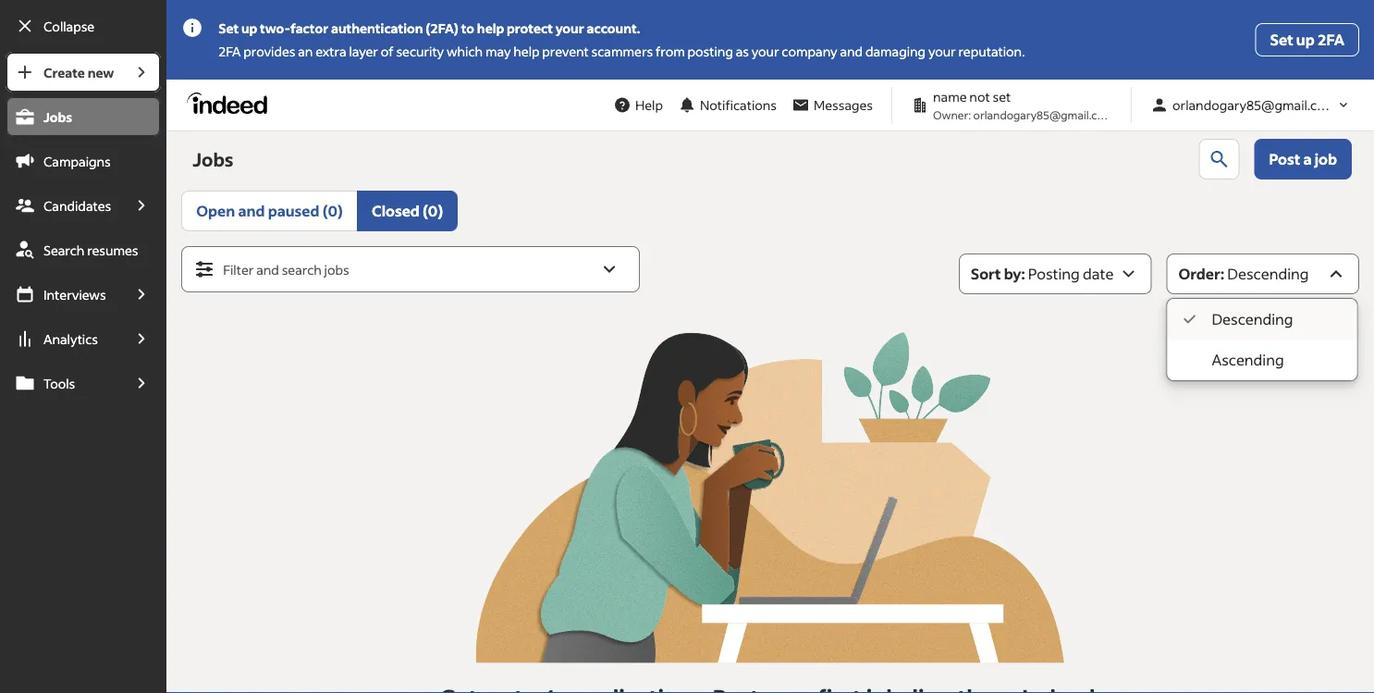 Task type: vqa. For each thing, say whether or not it's contained in the screenshot.
orlandogary85@gmail.com dropdown button
yes



Task type: locate. For each thing, give the bounding box(es) containing it.
set
[[219, 20, 239, 37], [1271, 30, 1294, 49]]

set up 2fa link
[[1256, 23, 1360, 56]]

2fa inside set up two-factor authentication (2fa) to help protect your account. 2fa provides an extra layer of security which may help prevent scammers from posting as your company and damaging your reputation.
[[219, 43, 241, 60]]

collapse button
[[6, 6, 161, 46]]

jobs
[[324, 261, 349, 278]]

(0) right closed
[[423, 201, 443, 220]]

menu bar
[[0, 52, 167, 693]]

0 vertical spatial jobs
[[43, 108, 72, 125]]

help
[[477, 20, 504, 37], [514, 43, 540, 60]]

ascending
[[1212, 350, 1285, 369]]

jobs up open
[[193, 147, 234, 171]]

set up orlandogary85@gmail.com popup button
[[1271, 30, 1294, 49]]

descending
[[1228, 264, 1310, 283], [1212, 310, 1294, 328]]

search resumes
[[43, 241, 138, 258]]

1 vertical spatial and
[[238, 201, 265, 220]]

notifications button
[[671, 85, 785, 125]]

1 horizontal spatial up
[[1297, 30, 1315, 49]]

0 vertical spatial descending
[[1228, 264, 1310, 283]]

orlandogary85@gmail.com button
[[1144, 88, 1360, 122]]

scammers
[[592, 43, 653, 60]]

account.
[[587, 20, 641, 37]]

orlandogary85@gmail.com inside popup button
[[1173, 97, 1337, 113]]

by:
[[1005, 264, 1026, 283]]

set
[[993, 88, 1012, 105]]

set for set up two-factor authentication (2fa) to help protect your account. 2fa provides an extra layer of security which may help prevent scammers from posting as your company and damaging your reputation.
[[219, 20, 239, 37]]

interviews link
[[6, 274, 122, 315]]

owner:
[[934, 107, 972, 122]]

your up name
[[929, 43, 956, 60]]

1 horizontal spatial your
[[752, 43, 780, 60]]

interviews
[[43, 286, 106, 303]]

1 horizontal spatial 2fa
[[1318, 30, 1345, 49]]

up inside set up two-factor authentication (2fa) to help protect your account. 2fa provides an extra layer of security which may help prevent scammers from posting as your company and damaging your reputation.
[[241, 20, 258, 37]]

1 horizontal spatial set
[[1271, 30, 1294, 49]]

sort by: posting date
[[971, 264, 1114, 283]]

closed
[[372, 201, 420, 220]]

create
[[43, 64, 85, 80]]

search
[[43, 241, 85, 258]]

up up orlandogary85@gmail.com popup button
[[1297, 30, 1315, 49]]

campaigns link
[[6, 141, 161, 181]]

post
[[1270, 149, 1301, 168]]

filter and search jobs
[[223, 261, 349, 278]]

post a job link
[[1255, 139, 1353, 180]]

up for 2fa
[[1297, 30, 1315, 49]]

security
[[396, 43, 444, 60]]

may
[[486, 43, 511, 60]]

and right open
[[238, 201, 265, 220]]

up left two-
[[241, 20, 258, 37]]

help down protect
[[514, 43, 540, 60]]

and right filter
[[256, 261, 279, 278]]

as
[[736, 43, 749, 60]]

post a job
[[1270, 149, 1338, 168]]

and
[[841, 43, 863, 60], [238, 201, 265, 220], [256, 261, 279, 278]]

0 vertical spatial and
[[841, 43, 863, 60]]

to
[[461, 20, 475, 37]]

authentication
[[331, 20, 423, 37]]

messages
[[814, 97, 873, 113]]

layer
[[349, 43, 378, 60]]

(0)
[[323, 201, 343, 220], [423, 201, 443, 220]]

0 horizontal spatial (0)
[[323, 201, 343, 220]]

new
[[88, 64, 114, 80]]

jobs link
[[6, 96, 161, 137]]

2 vertical spatial and
[[256, 261, 279, 278]]

order: descending
[[1179, 264, 1310, 283]]

orlandogary85@gmail.com inside name not set owner: orlandogary85@gmail.com
[[974, 107, 1114, 122]]

damaging
[[866, 43, 926, 60]]

create new link
[[6, 52, 122, 93]]

create new
[[43, 64, 114, 80]]

open and paused (0)
[[196, 201, 343, 220]]

orlandogary85@gmail.com down "set"
[[974, 107, 1114, 122]]

a
[[1304, 149, 1313, 168]]

0 horizontal spatial help
[[477, 20, 504, 37]]

help right the to
[[477, 20, 504, 37]]

which
[[447, 43, 483, 60]]

menu bar containing create new
[[0, 52, 167, 693]]

your
[[556, 20, 585, 37], [752, 43, 780, 60], [929, 43, 956, 60]]

extra
[[316, 43, 347, 60]]

0 horizontal spatial orlandogary85@gmail.com
[[974, 107, 1114, 122]]

0 horizontal spatial up
[[241, 20, 258, 37]]

up for two-
[[241, 20, 258, 37]]

2 (0) from the left
[[423, 201, 443, 220]]

name not set owner: orlandogary85@gmail.com
[[934, 88, 1114, 122]]

set left two-
[[219, 20, 239, 37]]

not
[[970, 88, 991, 105]]

orlandogary85@gmail.com
[[1173, 97, 1337, 113], [974, 107, 1114, 122]]

ascending option
[[1168, 340, 1358, 380]]

jobs down create new 'link'
[[43, 108, 72, 125]]

set inside set up two-factor authentication (2fa) to help protect your account. 2fa provides an extra layer of security which may help prevent scammers from posting as your company and damaging your reputation.
[[219, 20, 239, 37]]

your right as
[[752, 43, 780, 60]]

0 horizontal spatial 2fa
[[219, 43, 241, 60]]

search candidates image
[[1209, 148, 1231, 170]]

(0) right paused
[[323, 201, 343, 220]]

orlandogary85@gmail.com up "post"
[[1173, 97, 1337, 113]]

1 horizontal spatial orlandogary85@gmail.com
[[1173, 97, 1337, 113]]

your up prevent
[[556, 20, 585, 37]]

and for open and paused (0)
[[238, 201, 265, 220]]

and right company on the right of the page
[[841, 43, 863, 60]]

1 vertical spatial help
[[514, 43, 540, 60]]

and inside set up two-factor authentication (2fa) to help protect your account. 2fa provides an extra layer of security which may help prevent scammers from posting as your company and damaging your reputation.
[[841, 43, 863, 60]]

1 horizontal spatial jobs
[[193, 147, 234, 171]]

filter
[[223, 261, 254, 278]]

tools link
[[6, 363, 122, 403]]

search
[[282, 261, 322, 278]]

1 vertical spatial descending
[[1212, 310, 1294, 328]]

up
[[241, 20, 258, 37], [1297, 30, 1315, 49]]

descending up descending option
[[1228, 264, 1310, 283]]

jobs
[[43, 108, 72, 125], [193, 147, 234, 171]]

set up two-factor authentication (2fa) to help protect your account. 2fa provides an extra layer of security which may help prevent scammers from posting as your company and damaging your reputation.
[[219, 20, 1026, 60]]

jobs inside jobs "link"
[[43, 108, 72, 125]]

0 horizontal spatial jobs
[[43, 108, 72, 125]]

1 horizontal spatial (0)
[[423, 201, 443, 220]]

2fa
[[1318, 30, 1345, 49], [219, 43, 241, 60]]

reputation.
[[959, 43, 1026, 60]]

2 horizontal spatial your
[[929, 43, 956, 60]]

name not set owner: orlandogary85@gmail.com element
[[904, 87, 1120, 123]]

0 horizontal spatial set
[[219, 20, 239, 37]]

analytics link
[[6, 318, 122, 359]]

campaigns
[[43, 153, 111, 169]]

descending up ascending
[[1212, 310, 1294, 328]]



Task type: describe. For each thing, give the bounding box(es) containing it.
0 horizontal spatial your
[[556, 20, 585, 37]]

candidates link
[[6, 185, 122, 226]]

resumes
[[87, 241, 138, 258]]

factor
[[290, 20, 329, 37]]

filter and search jobs element
[[182, 247, 640, 291]]

two-
[[260, 20, 290, 37]]

1 horizontal spatial help
[[514, 43, 540, 60]]

messages link
[[785, 88, 881, 122]]

indeed home image
[[187, 92, 276, 114]]

from
[[656, 43, 685, 60]]

descending inside option
[[1212, 310, 1294, 328]]

tools
[[43, 375, 75, 391]]

candidates
[[43, 197, 111, 214]]

of
[[381, 43, 394, 60]]

(2fa)
[[426, 20, 459, 37]]

0 vertical spatial help
[[477, 20, 504, 37]]

job
[[1315, 149, 1338, 168]]

paused
[[268, 201, 320, 220]]

2fa inside 'set up 2fa' link
[[1318, 30, 1345, 49]]

help
[[636, 97, 663, 113]]

1 vertical spatial jobs
[[193, 147, 234, 171]]

date
[[1083, 264, 1114, 283]]

set for set up 2fa
[[1271, 30, 1294, 49]]

descending option
[[1168, 299, 1358, 340]]

notifications
[[700, 97, 777, 113]]

collapse
[[43, 18, 95, 34]]

closed (0)
[[372, 201, 443, 220]]

help button
[[606, 88, 671, 122]]

protect
[[507, 20, 553, 37]]

search resumes link
[[6, 229, 161, 270]]

posting
[[688, 43, 734, 60]]

set up 2fa
[[1271, 30, 1345, 49]]

an
[[298, 43, 313, 60]]

provides
[[244, 43, 296, 60]]

posting
[[1029, 264, 1081, 283]]

1 (0) from the left
[[323, 201, 343, 220]]

sort
[[971, 264, 1002, 283]]

name
[[934, 88, 967, 105]]

company
[[782, 43, 838, 60]]

prevent
[[542, 43, 589, 60]]

order:
[[1179, 264, 1225, 283]]

open
[[196, 201, 235, 220]]

analytics
[[43, 330, 98, 347]]

order: list box
[[1168, 299, 1358, 380]]

expand advanced search image
[[599, 258, 621, 280]]

and for filter and search jobs
[[256, 261, 279, 278]]



